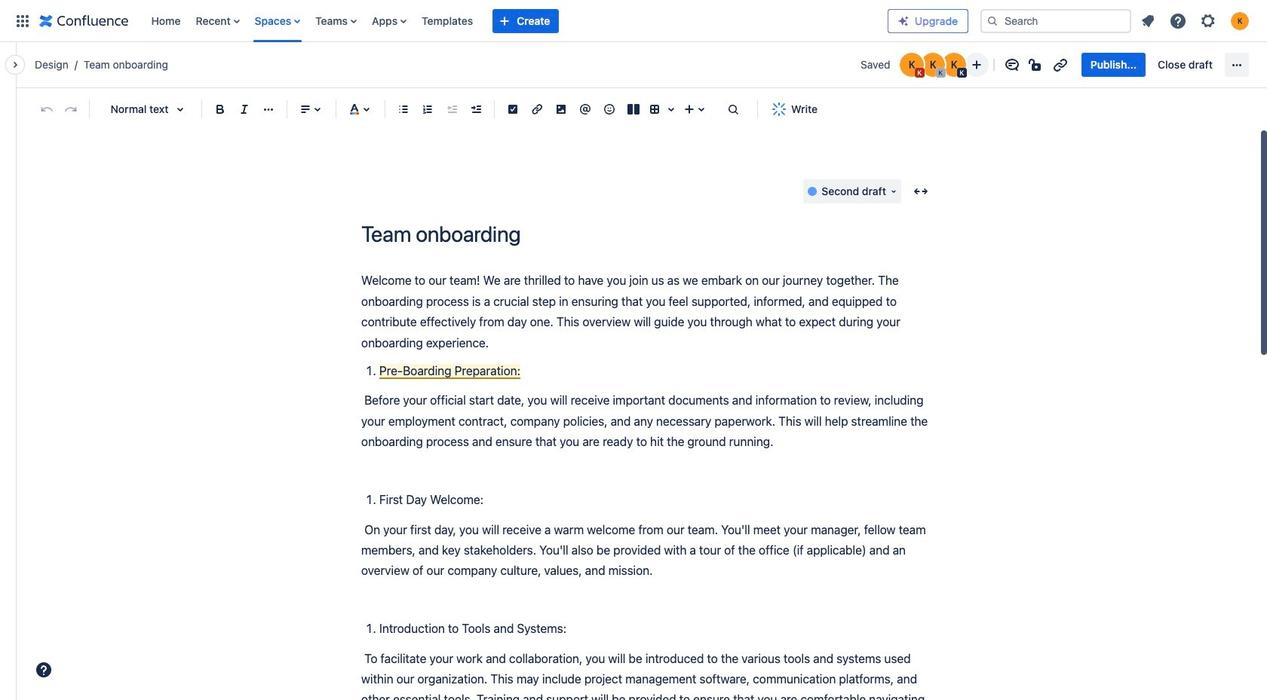 Task type: vqa. For each thing, say whether or not it's contained in the screenshot.
Search settings text field
no



Task type: locate. For each thing, give the bounding box(es) containing it.
make page full-width image
[[912, 183, 930, 201]]

list
[[144, 0, 888, 42], [1134, 7, 1258, 34]]

settings icon image
[[1199, 12, 1217, 30]]

banner
[[0, 0, 1267, 42]]

bullet list ⌘⇧8 image
[[394, 100, 413, 118]]

0 horizontal spatial list
[[144, 0, 888, 42]]

align left image
[[296, 100, 315, 118]]

text formatting group
[[208, 97, 281, 121]]

confluence image
[[39, 12, 129, 30], [39, 12, 129, 30]]

comment icon image
[[1003, 56, 1021, 74]]

group
[[1081, 53, 1222, 77]]

action item [] image
[[504, 100, 522, 118]]

None search field
[[981, 9, 1131, 33]]

Main content area, start typing to enter text. text field
[[361, 271, 935, 701]]

indent tab image
[[467, 100, 485, 118]]

list formating group
[[391, 97, 488, 121]]

appswitcher icon image
[[14, 12, 32, 30]]

avatar group element
[[898, 51, 968, 78]]

add image, video, or file image
[[552, 100, 570, 118]]

premium image
[[898, 15, 910, 27]]

numbered list ⌘⇧7 image
[[419, 100, 437, 118]]

expand sidebar image
[[0, 50, 33, 80]]

1 horizontal spatial list
[[1134, 7, 1258, 34]]

help icon image
[[1169, 12, 1187, 30]]

bold ⌘b image
[[211, 100, 229, 118]]



Task type: describe. For each thing, give the bounding box(es) containing it.
mention @ image
[[576, 100, 594, 118]]

notification icon image
[[1139, 12, 1157, 30]]

copy link image
[[1051, 56, 1069, 74]]

table size image
[[662, 100, 680, 118]]

emoji : image
[[600, 100, 618, 118]]

find and replace image
[[724, 100, 742, 118]]

invite to edit image
[[968, 56, 986, 74]]

more formatting image
[[259, 100, 278, 118]]

search image
[[987, 15, 999, 27]]

no restrictions image
[[1027, 56, 1045, 74]]

italic ⌘i image
[[235, 100, 253, 118]]

Search field
[[981, 9, 1131, 33]]

link ⌘k image
[[528, 100, 546, 118]]

your profile and preferences image
[[1231, 12, 1249, 30]]

more image
[[1228, 56, 1246, 74]]

Give this page a title text field
[[361, 222, 935, 247]]

table ⇧⌥t image
[[646, 100, 664, 118]]

global element
[[9, 0, 888, 42]]

list for premium image
[[1134, 7, 1258, 34]]

list for appswitcher icon
[[144, 0, 888, 42]]

layouts image
[[625, 100, 643, 118]]



